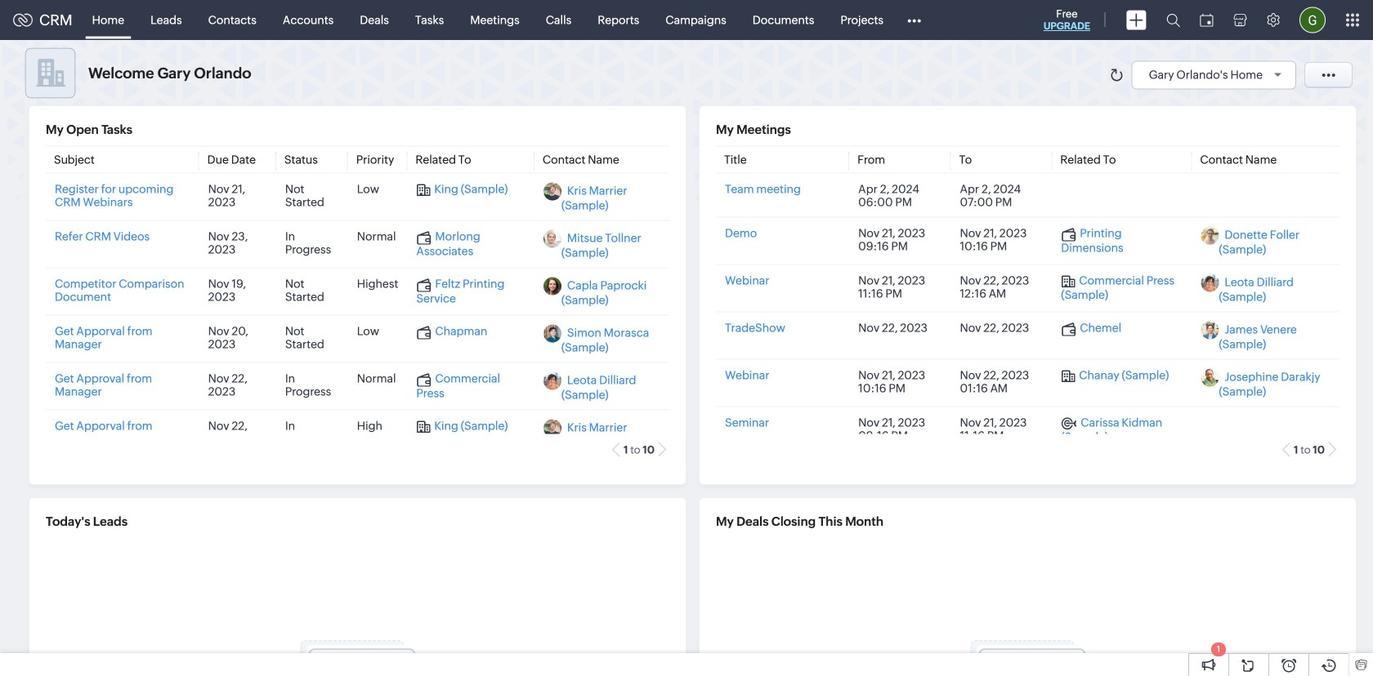Task type: locate. For each thing, give the bounding box(es) containing it.
search element
[[1157, 0, 1190, 40]]

Other Modules field
[[897, 7, 932, 33]]

search image
[[1166, 13, 1180, 27]]

create menu image
[[1126, 10, 1147, 30]]

logo image
[[13, 13, 33, 27]]



Task type: describe. For each thing, give the bounding box(es) containing it.
profile image
[[1300, 7, 1326, 33]]

create menu element
[[1117, 0, 1157, 40]]

calendar image
[[1200, 13, 1214, 27]]

profile element
[[1290, 0, 1336, 40]]



Task type: vqa. For each thing, say whether or not it's contained in the screenshot.
Accounts link
no



